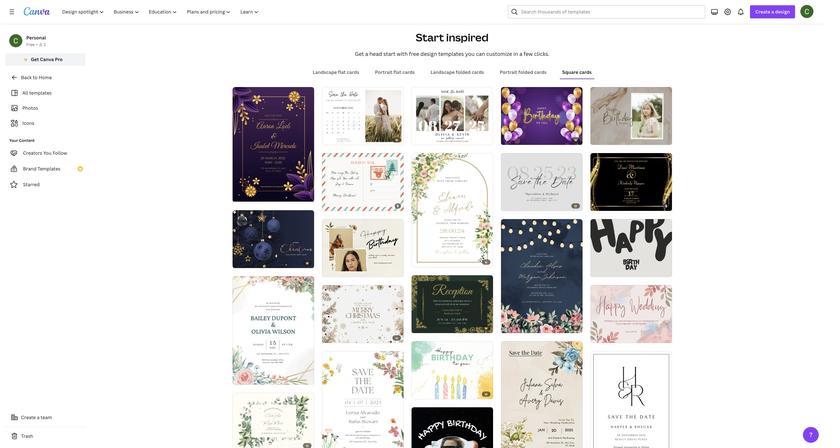 Task type: describe. For each thing, give the bounding box(es) containing it.
home
[[39, 74, 52, 81]]

back to home link
[[5, 71, 86, 84]]

photos link
[[9, 102, 82, 115]]

landscape for landscape flat cards
[[313, 69, 337, 75]]

inspired
[[446, 30, 489, 44]]

black and white minimalist monogram save the date card image
[[591, 352, 672, 449]]

you
[[465, 50, 475, 58]]

design inside dropdown button
[[776, 9, 790, 15]]

golden traditional merry christmas and happy new year greeting card image
[[322, 286, 404, 344]]

free •
[[26, 42, 37, 47]]

beige trendy minimalist aesthetic save the date card image
[[501, 153, 583, 211]]

white watercolor happy birthday card image
[[412, 342, 493, 400]]

gold green elegant reception wedding invitation image
[[412, 276, 493, 334]]

templates
[[38, 166, 60, 172]]

1
[[44, 42, 46, 47]]

0 horizontal spatial design
[[421, 50, 437, 58]]

square cards
[[563, 69, 592, 75]]

free
[[26, 42, 35, 47]]

all
[[22, 90, 28, 96]]

creators
[[23, 150, 42, 156]]

colorful creative watercolor floral free wedding invitation card image
[[233, 277, 314, 386]]

happy  birthday image
[[591, 87, 672, 145]]

icons link
[[9, 117, 82, 130]]

wedding congratulation card watercolor background image
[[591, 286, 672, 344]]

all templates link
[[9, 87, 82, 99]]

head
[[370, 50, 382, 58]]

a for design
[[772, 9, 774, 15]]

team
[[41, 415, 52, 421]]

brand templates
[[23, 166, 60, 172]]

create for create a design
[[756, 9, 771, 15]]

portrait folded cards
[[500, 69, 547, 75]]

cards for portrait folded cards
[[534, 69, 547, 75]]

personal
[[26, 35, 46, 41]]

night garden wedding invitation card image
[[501, 220, 583, 334]]

white modern classic and floral wedding invitation image
[[322, 352, 404, 449]]

brand
[[23, 166, 36, 172]]

flat for landscape
[[338, 69, 346, 75]]

a for head
[[365, 50, 368, 58]]

free
[[409, 50, 419, 58]]

folded for landscape
[[456, 69, 471, 75]]

a for team
[[37, 415, 40, 421]]

folded for portrait
[[519, 69, 533, 75]]

flat for portrait
[[394, 69, 402, 75]]

creators you follow
[[23, 150, 67, 156]]

0 vertical spatial templates
[[439, 50, 464, 58]]

your content
[[9, 138, 35, 144]]

square cards button
[[560, 66, 595, 79]]

black gold modern wedding invitation card image
[[591, 153, 672, 211]]

follow
[[53, 150, 67, 156]]

merry christmas and happy new year greeting card image
[[233, 211, 314, 268]]

portrait for portrait flat cards
[[375, 69, 393, 75]]

0 horizontal spatial templates
[[29, 90, 52, 96]]

customize
[[487, 50, 512, 58]]

create a design button
[[751, 5, 796, 18]]

violet exciting happy birthday greeting card image
[[501, 87, 583, 145]]

content
[[19, 138, 35, 144]]

portrait flat cards button
[[373, 66, 418, 79]]

get canva pro button
[[5, 53, 86, 66]]

Search search field
[[521, 6, 702, 18]]

cards for landscape folded cards
[[472, 69, 484, 75]]

pastel watercolor wedding invitation card image
[[501, 342, 583, 449]]

christina overa image
[[801, 5, 814, 18]]

green leaves frame wedding invitation card image
[[233, 394, 314, 449]]

purple and gold aesthetics floral save the date card image
[[233, 87, 314, 202]]

black beige typography happy birthday card image
[[591, 220, 672, 278]]

cards inside button
[[580, 69, 592, 75]]

•
[[36, 42, 37, 47]]



Task type: locate. For each thing, give the bounding box(es) containing it.
1 folded from the left
[[456, 69, 471, 75]]

create a design
[[756, 9, 790, 15]]

folded inside "button"
[[456, 69, 471, 75]]

1 horizontal spatial $
[[665, 204, 668, 209]]

1 horizontal spatial landscape
[[431, 69, 455, 75]]

$ for 'black gold modern wedding invitation card' image
[[665, 204, 668, 209]]

portrait folded cards button
[[497, 66, 549, 79]]

you
[[43, 150, 52, 156]]

clicks.
[[534, 50, 550, 58]]

portrait down in
[[500, 69, 518, 75]]

0 horizontal spatial landscape
[[313, 69, 337, 75]]

get canva pro
[[31, 56, 63, 63]]

0 horizontal spatial create
[[21, 415, 36, 421]]

cards inside "button"
[[472, 69, 484, 75]]

1 horizontal spatial design
[[776, 9, 790, 15]]

1 cards from the left
[[347, 69, 359, 75]]

icons
[[22, 120, 34, 126]]

landscape
[[313, 69, 337, 75], [431, 69, 455, 75]]

portrait for portrait folded cards
[[500, 69, 518, 75]]

2 $ from the left
[[665, 204, 668, 209]]

templates
[[439, 50, 464, 58], [29, 90, 52, 96]]

few
[[524, 50, 533, 58]]

get left head
[[355, 50, 364, 58]]

1 horizontal spatial flat
[[394, 69, 402, 75]]

create inside dropdown button
[[756, 9, 771, 15]]

get inside button
[[31, 56, 39, 63]]

0 vertical spatial create
[[756, 9, 771, 15]]

1 vertical spatial templates
[[29, 90, 52, 96]]

design right the free
[[421, 50, 437, 58]]

create inside 'button'
[[21, 415, 36, 421]]

landscape inside "button"
[[431, 69, 455, 75]]

0 horizontal spatial get
[[31, 56, 39, 63]]

start
[[416, 30, 444, 44]]

a
[[772, 9, 774, 15], [365, 50, 368, 58], [520, 50, 523, 58], [37, 415, 40, 421]]

templates down start inspired
[[439, 50, 464, 58]]

2 folded from the left
[[519, 69, 533, 75]]

start
[[384, 50, 396, 58]]

5 cards from the left
[[580, 69, 592, 75]]

get for get canva pro
[[31, 56, 39, 63]]

creators you follow link
[[5, 147, 86, 160]]

simple black birthday with balloons card image
[[412, 408, 493, 449]]

flat
[[338, 69, 346, 75], [394, 69, 402, 75]]

landscape inside button
[[313, 69, 337, 75]]

get
[[355, 50, 364, 58], [31, 56, 39, 63]]

$ for turquoise and red retro christmas card image
[[397, 204, 399, 209]]

2 portrait from the left
[[500, 69, 518, 75]]

create
[[756, 9, 771, 15], [21, 415, 36, 421]]

landscape flat cards
[[313, 69, 359, 75]]

1 portrait from the left
[[375, 69, 393, 75]]

design
[[776, 9, 790, 15], [421, 50, 437, 58]]

$
[[397, 204, 399, 209], [665, 204, 668, 209]]

create for create a team
[[21, 415, 36, 421]]

2 cards from the left
[[403, 69, 415, 75]]

folded
[[456, 69, 471, 75], [519, 69, 533, 75]]

starred link
[[5, 178, 86, 192]]

1 $ from the left
[[397, 204, 399, 209]]

can
[[476, 50, 485, 58]]

back
[[21, 74, 32, 81]]

folded down you at the top
[[456, 69, 471, 75]]

1 horizontal spatial get
[[355, 50, 364, 58]]

gold boho floral arch wedding invitation image
[[412, 153, 493, 268]]

with
[[397, 50, 408, 58]]

trash
[[21, 434, 33, 440]]

portrait flat cards
[[375, 69, 415, 75]]

get a head start with free design templates you can customize in a few clicks.
[[355, 50, 550, 58]]

None search field
[[508, 5, 706, 18]]

portrait
[[375, 69, 393, 75], [500, 69, 518, 75]]

beige minimalist paper happy birthday card image
[[322, 220, 404, 278]]

your
[[9, 138, 18, 144]]

1 flat from the left
[[338, 69, 346, 75]]

pro
[[55, 56, 63, 63]]

landscape folded cards button
[[428, 66, 487, 79]]

1 vertical spatial design
[[421, 50, 437, 58]]

photos
[[22, 105, 38, 111]]

folded inside button
[[519, 69, 533, 75]]

start inspired
[[416, 30, 489, 44]]

in
[[514, 50, 518, 58]]

trash link
[[5, 431, 86, 444]]

brand templates link
[[5, 163, 86, 176]]

a inside dropdown button
[[772, 9, 774, 15]]

to
[[33, 74, 38, 81]]

1 landscape from the left
[[313, 69, 337, 75]]

cards for landscape flat cards
[[347, 69, 359, 75]]

classic minimalist trendy save the date replace photo card image
[[412, 87, 493, 145]]

2 flat from the left
[[394, 69, 402, 75]]

turquoise and red retro christmas card image
[[322, 153, 404, 211]]

get for get a head start with free design templates you can customize in a few clicks.
[[355, 50, 364, 58]]

square
[[563, 69, 579, 75]]

create a team button
[[5, 412, 86, 425]]

0 horizontal spatial $
[[397, 204, 399, 209]]

3 cards from the left
[[472, 69, 484, 75]]

create a team
[[21, 415, 52, 421]]

portrait down "start"
[[375, 69, 393, 75]]

1 horizontal spatial create
[[756, 9, 771, 15]]

0 horizontal spatial flat
[[338, 69, 346, 75]]

canva
[[40, 56, 54, 63]]

landscape for landscape folded cards
[[431, 69, 455, 75]]

get left canva
[[31, 56, 39, 63]]

top level navigation element
[[58, 5, 264, 18]]

a inside 'button'
[[37, 415, 40, 421]]

all templates
[[22, 90, 52, 96]]

modern calendar photo save the date invitation card image
[[322, 87, 404, 145]]

1 vertical spatial create
[[21, 415, 36, 421]]

landscape folded cards
[[431, 69, 484, 75]]

back to home
[[21, 74, 52, 81]]

4 cards from the left
[[534, 69, 547, 75]]

1 horizontal spatial folded
[[519, 69, 533, 75]]

landscape flat cards button
[[310, 66, 362, 79]]

folded down the few
[[519, 69, 533, 75]]

0 horizontal spatial folded
[[456, 69, 471, 75]]

starred
[[23, 182, 40, 188]]

1 horizontal spatial templates
[[439, 50, 464, 58]]

cards for portrait flat cards
[[403, 69, 415, 75]]

2 landscape from the left
[[431, 69, 455, 75]]

design left christina overa image
[[776, 9, 790, 15]]

0 vertical spatial design
[[776, 9, 790, 15]]

templates right all
[[29, 90, 52, 96]]

cards
[[347, 69, 359, 75], [403, 69, 415, 75], [472, 69, 484, 75], [534, 69, 547, 75], [580, 69, 592, 75]]

0 horizontal spatial portrait
[[375, 69, 393, 75]]

1 horizontal spatial portrait
[[500, 69, 518, 75]]



Task type: vqa. For each thing, say whether or not it's contained in the screenshot.
Landscape
yes



